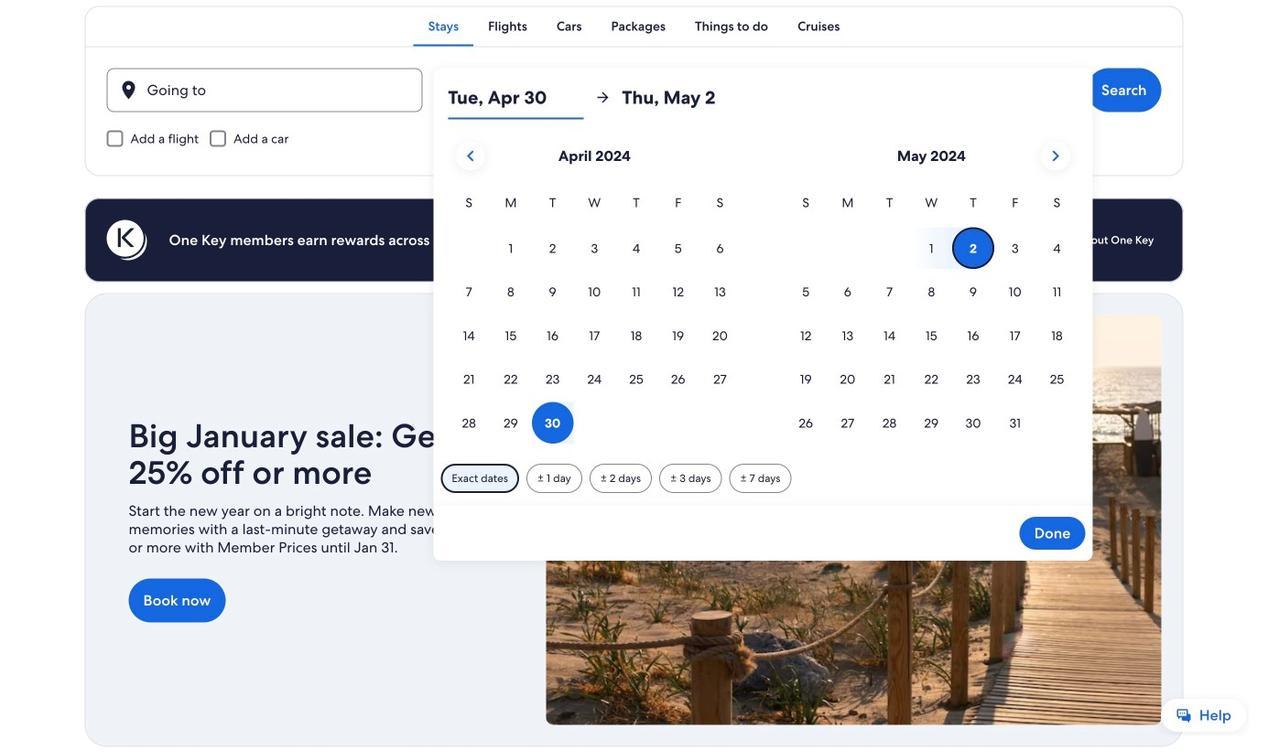 Task type: locate. For each thing, give the bounding box(es) containing it.
may 2024 element
[[785, 193, 1078, 446]]

tab list
[[85, 6, 1184, 46]]

application
[[448, 134, 1078, 446]]

next month image
[[1045, 145, 1067, 167]]

previous month image
[[460, 145, 482, 167]]



Task type: describe. For each thing, give the bounding box(es) containing it.
directional image
[[595, 89, 611, 106]]

april 2024 element
[[448, 193, 741, 446]]



Task type: vqa. For each thing, say whether or not it's contained in the screenshot.
Restaurants on the right top of the page
no



